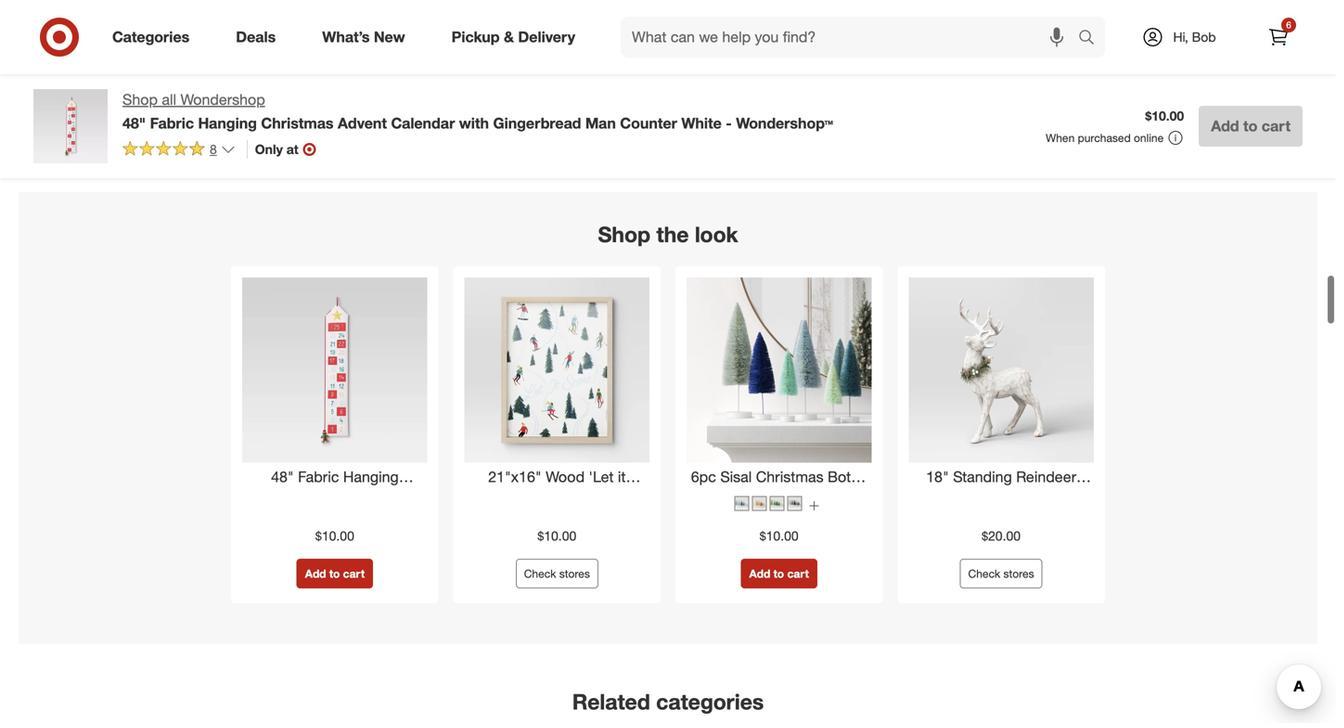 Task type: locate. For each thing, give the bounding box(es) containing it.
1 horizontal spatial calendar
[[1036, 3, 1089, 19]]

1 horizontal spatial check stores button
[[960, 559, 1043, 588]]

&
[[991, 19, 1000, 36], [504, 28, 514, 46]]

& left the 'hand™'
[[991, 19, 1000, 36]]

with left 24
[[275, 19, 299, 36]]

1 vertical spatial fabric
[[150, 114, 194, 132]]

what's new link
[[307, 17, 429, 58]]

1 check from the left
[[524, 567, 556, 580]]

1 horizontal spatial christmas
[[1075, 0, 1134, 3]]

add to cart
[[53, 55, 113, 69], [621, 55, 681, 69], [810, 55, 870, 69], [1000, 55, 1059, 69], [1212, 117, 1291, 135], [305, 567, 365, 580], [750, 567, 809, 580]]

1 check stores button from the left
[[516, 559, 599, 588]]

all
[[162, 91, 176, 109]]

new
[[374, 28, 405, 46]]

stores for $20.00
[[1004, 567, 1035, 580]]

shop left the
[[598, 221, 651, 247]]

stores for $10.00
[[559, 567, 590, 580]]

- right white
[[726, 114, 732, 132]]

1 vertical spatial christmas
[[261, 114, 334, 132]]

categories link
[[97, 17, 213, 58]]

- left the hearth
[[1092, 3, 1097, 19]]

shop the look
[[598, 221, 738, 247]]

assorted neutral image
[[788, 496, 803, 511]]

1 horizontal spatial &
[[991, 19, 1000, 36]]

1 horizontal spatial fabric
[[991, 0, 1027, 3]]

decor
[[1252, 2, 1281, 16]]

18" standing reindeer animal christmas sculpture - wondershop™ white image
[[909, 278, 1094, 463], [909, 278, 1094, 463]]

1 check stores from the left
[[524, 567, 590, 580]]

0 vertical spatial -
[[1092, 3, 1097, 19]]

check stores for $10.00
[[524, 567, 590, 580]]

fabric inside fabric pocket christmas advent calendar - hearth & hand™ with magnolia
[[991, 0, 1027, 3]]

0 horizontal spatial calendar
[[391, 114, 455, 132]]

to
[[77, 55, 88, 69], [645, 55, 656, 69], [835, 55, 845, 69], [1024, 55, 1035, 69], [1244, 117, 1258, 135], [329, 567, 340, 580], [774, 567, 785, 580]]

1 horizontal spatial check
[[969, 567, 1001, 580]]

$10.00
[[1146, 108, 1185, 124], [316, 528, 354, 544], [538, 528, 577, 544], [760, 528, 799, 544]]

deals link
[[220, 17, 299, 58]]

calendar up search
[[1036, 3, 1089, 19]]

calendar inside fabric pocket christmas advent calendar - hearth & hand™ with magnolia
[[1036, 3, 1089, 19]]

1 vertical spatial gingerbread
[[493, 114, 581, 132]]

deals
[[236, 28, 276, 46]]

0 horizontal spatial check stores
[[524, 567, 590, 580]]

advent inside the hearthsong wooden gingerbread advent house with 24 removable drawers
[[310, 3, 351, 19]]

christmas
[[1075, 0, 1134, 3], [261, 114, 334, 132]]

0 vertical spatial calendar
[[1036, 3, 1089, 19]]

& right the pickup at the left of the page
[[504, 28, 514, 46]]

only
[[255, 141, 283, 157]]

add to cart button
[[45, 47, 121, 77], [613, 47, 689, 77], [802, 47, 878, 77], [991, 47, 1068, 77], [1199, 106, 1303, 147], [297, 559, 373, 588], [741, 559, 818, 588]]

2 check stores button from the left
[[960, 559, 1043, 588]]

check
[[524, 567, 556, 580], [969, 567, 1001, 580]]

48" fabric hanging christmas advent calendar with gingerbread man counter white - wondershop™ image
[[242, 278, 428, 463], [242, 278, 428, 463]]

gingerbread inside shop all wondershop 48" fabric hanging christmas advent calendar with gingerbread man counter white - wondershop™
[[493, 114, 581, 132]]

What can we help you find? suggestions appear below search field
[[621, 17, 1083, 58]]

search button
[[1070, 17, 1115, 61]]

1 horizontal spatial shop
[[598, 221, 651, 247]]

holiday
[[1214, 2, 1249, 16]]

fabric up the 'hand™'
[[991, 0, 1027, 3]]

calendar inside shop all wondershop 48" fabric hanging christmas advent calendar with gingerbread man counter white - wondershop™
[[391, 114, 455, 132]]

white
[[682, 114, 722, 132]]

0 horizontal spatial stores
[[559, 567, 590, 580]]

0 vertical spatial christmas
[[1075, 0, 1134, 3]]

21"x16" wood 'let it snow' ski slope christmas wall art  - wondershop™ image
[[465, 278, 650, 463], [465, 278, 650, 463]]

with down the pickup at the left of the page
[[459, 114, 489, 132]]

advent inside fabric pocket christmas advent calendar - hearth & hand™ with magnolia
[[991, 3, 1032, 19]]

calendar
[[1036, 3, 1089, 19], [391, 114, 455, 132]]

0 horizontal spatial check stores button
[[516, 559, 599, 588]]

0 horizontal spatial check
[[524, 567, 556, 580]]

advent for removable
[[310, 3, 351, 19]]

shop
[[123, 91, 158, 109], [598, 221, 651, 247]]

1 horizontal spatial -
[[1092, 3, 1097, 19]]

2 check stores from the left
[[969, 567, 1035, 580]]

2 check from the left
[[969, 567, 1001, 580]]

0 vertical spatial fabric
[[991, 0, 1027, 3]]

0 horizontal spatial with
[[275, 19, 299, 36]]

shop up 48"
[[123, 91, 158, 109]]

christmas up at
[[261, 114, 334, 132]]

with inside the hearthsong wooden gingerbread advent house with 24 removable drawers
[[275, 19, 299, 36]]

check stores
[[524, 567, 590, 580], [969, 567, 1035, 580]]

removable
[[321, 19, 386, 36]]

at
[[287, 141, 299, 157]]

only at
[[255, 141, 299, 157]]

shop inside shop all wondershop 48" fabric hanging christmas advent calendar with gingerbread man counter white - wondershop™
[[123, 91, 158, 109]]

1 stores from the left
[[559, 567, 590, 580]]

24
[[303, 19, 317, 36]]

christmas up magnolia
[[1075, 0, 1134, 3]]

check stores for $20.00
[[969, 567, 1035, 580]]

0 horizontal spatial gingerbread
[[234, 3, 307, 19]]

1 horizontal spatial with
[[459, 114, 489, 132]]

-
[[1092, 3, 1097, 19], [726, 114, 732, 132]]

1 vertical spatial shop
[[598, 221, 651, 247]]

0 horizontal spatial &
[[504, 28, 514, 46]]

with
[[275, 19, 299, 36], [1045, 19, 1069, 36], [459, 114, 489, 132]]

gingerbread up "deals"
[[234, 3, 307, 19]]

related categories
[[573, 689, 764, 715]]

1 horizontal spatial stores
[[1004, 567, 1035, 580]]

hand™
[[1003, 19, 1041, 36]]

check for $20.00
[[969, 567, 1001, 580]]

delivery
[[518, 28, 576, 46]]

in
[[1253, 0, 1262, 2]]

2 horizontal spatial with
[[1045, 19, 1069, 36]]

what's new
[[322, 28, 405, 46]]

gingerbread
[[234, 3, 307, 19], [493, 114, 581, 132]]

0 vertical spatial gingerbread
[[234, 3, 307, 19]]

save 30% in cart on select holiday decor link
[[1181, 0, 1333, 34]]

cart
[[1265, 0, 1284, 2], [91, 55, 113, 69], [659, 55, 681, 69], [848, 55, 870, 69], [1038, 55, 1059, 69], [1262, 117, 1291, 135], [343, 567, 365, 580], [788, 567, 809, 580]]

pickup & delivery
[[452, 28, 576, 46]]

hearth
[[1101, 3, 1141, 19]]

categories
[[656, 689, 764, 715]]

gingerbread left 'man'
[[493, 114, 581, 132]]

wondershop™
[[736, 114, 834, 132]]

with inside fabric pocket christmas advent calendar - hearth & hand™ with magnolia
[[1045, 19, 1069, 36]]

fabric down all
[[150, 114, 194, 132]]

0 horizontal spatial shop
[[123, 91, 158, 109]]

hanging
[[198, 114, 257, 132]]

stores
[[559, 567, 590, 580], [1004, 567, 1035, 580]]

0 horizontal spatial fabric
[[150, 114, 194, 132]]

advent
[[310, 3, 351, 19], [991, 3, 1032, 19], [338, 114, 387, 132]]

2 stores from the left
[[1004, 567, 1035, 580]]

6pc sisal christmas bottle brush tree set - wondershop™ image
[[687, 278, 872, 463], [687, 278, 872, 463]]

with inside shop all wondershop 48" fabric hanging christmas advent calendar with gingerbread man counter white - wondershop™
[[459, 114, 489, 132]]

fabric inside shop all wondershop 48" fabric hanging christmas advent calendar with gingerbread man counter white - wondershop™
[[150, 114, 194, 132]]

purchased
[[1078, 131, 1131, 145]]

hi,
[[1174, 29, 1189, 45]]

search
[[1070, 30, 1115, 48]]

check stores button
[[516, 559, 599, 588], [960, 559, 1043, 588]]

fabric
[[991, 0, 1027, 3], [150, 114, 194, 132]]

hi, bob
[[1174, 29, 1217, 45]]

with down the pocket
[[1045, 19, 1069, 36]]

select
[[1181, 2, 1211, 16]]

fabric pocket christmas advent calendar - hearth & hand™ with magnolia
[[991, 0, 1141, 36]]

pickup
[[452, 28, 500, 46]]

0 horizontal spatial christmas
[[261, 114, 334, 132]]

0 vertical spatial shop
[[123, 91, 158, 109]]

1 vertical spatial -
[[726, 114, 732, 132]]

0 horizontal spatial -
[[726, 114, 732, 132]]

add
[[53, 55, 74, 69], [621, 55, 642, 69], [810, 55, 832, 69], [1000, 55, 1021, 69], [1212, 117, 1240, 135], [305, 567, 326, 580], [750, 567, 771, 580]]

calendar down new
[[391, 114, 455, 132]]

1 vertical spatial calendar
[[391, 114, 455, 132]]

advent inside shop all wondershop 48" fabric hanging christmas advent calendar with gingerbread man counter white - wondershop™
[[338, 114, 387, 132]]

1 horizontal spatial gingerbread
[[493, 114, 581, 132]]

8
[[210, 141, 217, 157]]

1 horizontal spatial check stores
[[969, 567, 1035, 580]]

6 link
[[1259, 17, 1300, 58]]

8 link
[[123, 140, 236, 161]]



Task type: vqa. For each thing, say whether or not it's contained in the screenshot.
Princesses
no



Task type: describe. For each thing, give the bounding box(es) containing it.
with for fabric pocket christmas advent calendar - hearth & hand™ with magnolia
[[1045, 19, 1069, 36]]

& inside fabric pocket christmas advent calendar - hearth & hand™ with magnolia
[[991, 19, 1000, 36]]

cart inside save 30% in cart on select holiday decor
[[1265, 0, 1284, 2]]

assorted blue image
[[735, 496, 750, 511]]

look
[[695, 221, 738, 247]]

30%
[[1227, 0, 1250, 2]]

bob
[[1192, 29, 1217, 45]]

assorted brown image
[[753, 496, 767, 511]]

advent for &
[[991, 3, 1032, 19]]

assorted green image
[[770, 496, 785, 511]]

christmas inside shop all wondershop 48" fabric hanging christmas advent calendar with gingerbread man counter white - wondershop™
[[261, 114, 334, 132]]

when purchased online
[[1046, 131, 1164, 145]]

shop for shop all wondershop 48" fabric hanging christmas advent calendar with gingerbread man counter white - wondershop™
[[123, 91, 158, 109]]

6
[[1287, 19, 1292, 31]]

- inside fabric pocket christmas advent calendar - hearth & hand™ with magnolia
[[1092, 3, 1097, 19]]

hearthsong wooden gingerbread advent house with 24 removable drawers
[[234, 0, 386, 52]]

48"
[[123, 114, 146, 132]]

- inside shop all wondershop 48" fabric hanging christmas advent calendar with gingerbread man counter white - wondershop™
[[726, 114, 732, 132]]

fabric pocket christmas advent calendar - hearth & hand™ with magnolia link
[[991, 0, 1144, 36]]

christmas inside fabric pocket christmas advent calendar - hearth & hand™ with magnolia
[[1075, 0, 1134, 3]]

wondershop
[[181, 91, 265, 109]]

check stores button for $10.00
[[516, 559, 599, 588]]

check stores button for $20.00
[[960, 559, 1043, 588]]

save 30% in cart on select holiday decor
[[1181, 0, 1300, 16]]

when
[[1046, 131, 1075, 145]]

counter
[[620, 114, 678, 132]]

what's
[[322, 28, 370, 46]]

image of 48" fabric hanging christmas advent calendar with gingerbread man counter white - wondershop™ image
[[33, 89, 108, 163]]

$20.00
[[982, 528, 1021, 544]]

categories
[[112, 28, 190, 46]]

wooden
[[308, 0, 356, 3]]

man
[[586, 114, 616, 132]]

the
[[657, 221, 689, 247]]

online
[[1134, 131, 1164, 145]]

hearthsong
[[234, 0, 304, 3]]

pocket
[[1031, 0, 1071, 3]]

pickup & delivery link
[[436, 17, 599, 58]]

drawers
[[234, 36, 282, 52]]

gingerbread inside the hearthsong wooden gingerbread advent house with 24 removable drawers
[[234, 3, 307, 19]]

hearthsong wooden gingerbread advent house with 24 removable drawers link
[[234, 0, 386, 52]]

on
[[1287, 0, 1300, 2]]

2 more colors image
[[809, 500, 820, 511]]

shop all wondershop 48" fabric hanging christmas advent calendar with gingerbread man counter white - wondershop™
[[123, 91, 834, 132]]

with for shop all wondershop 48" fabric hanging christmas advent calendar with gingerbread man counter white - wondershop™
[[459, 114, 489, 132]]

magnolia
[[1073, 19, 1126, 36]]

house
[[234, 19, 272, 36]]

shop for shop the look
[[598, 221, 651, 247]]

check for $10.00
[[524, 567, 556, 580]]

related
[[573, 689, 651, 715]]

save
[[1199, 0, 1224, 2]]



